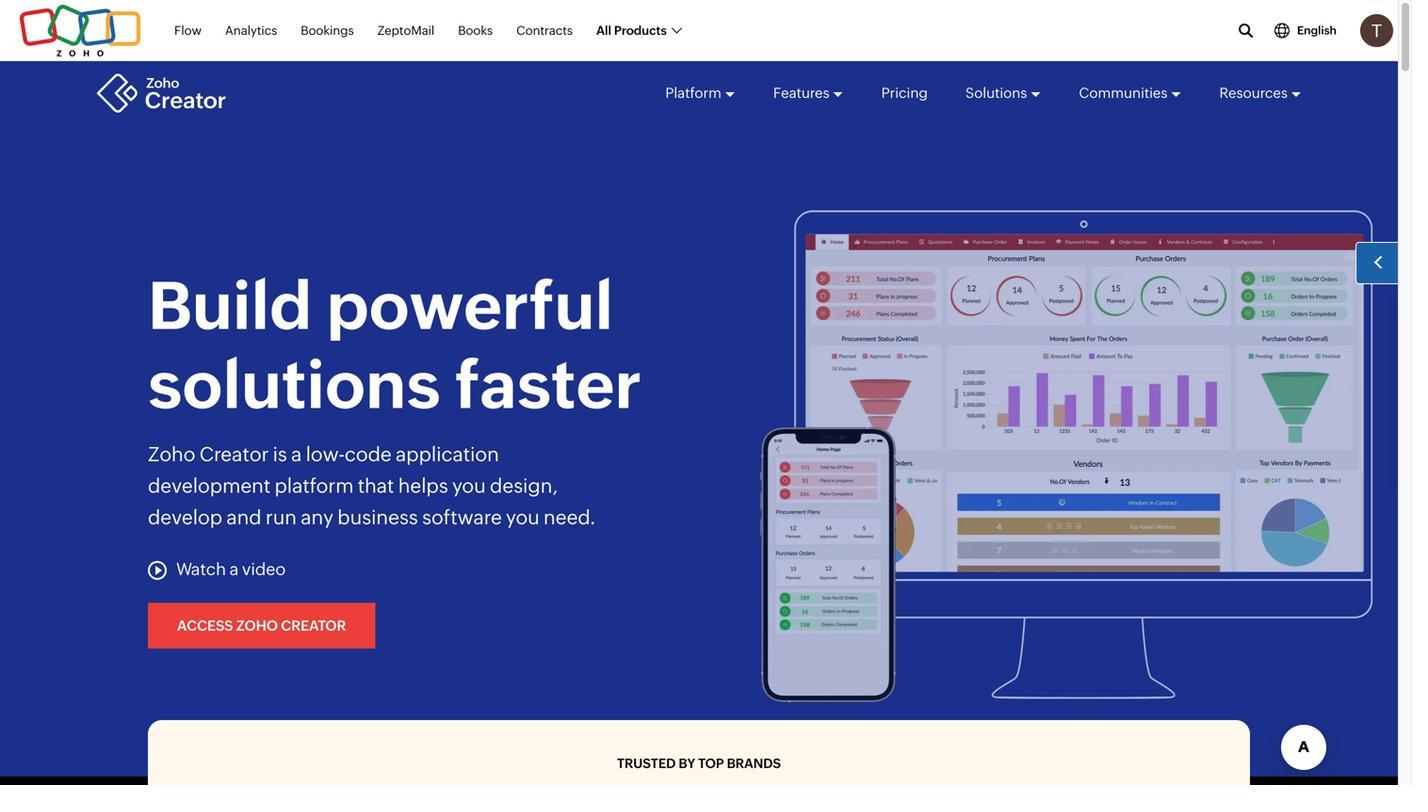 Task type: vqa. For each thing, say whether or not it's contained in the screenshot.
the bottom "with"
no



Task type: locate. For each thing, give the bounding box(es) containing it.
1 horizontal spatial zoho
[[236, 618, 278, 634]]

books
[[458, 23, 493, 37]]

develop
[[148, 506, 222, 529]]

0 vertical spatial zoho
[[148, 443, 195, 466]]

any
[[301, 506, 333, 529]]

run
[[266, 506, 297, 529]]

you up software
[[452, 475, 486, 497]]

all products link
[[596, 13, 681, 48]]

platform
[[275, 475, 354, 497]]

build
[[148, 268, 312, 344]]

access
[[177, 618, 233, 634]]

access zoho creator
[[177, 618, 346, 634]]

1 horizontal spatial a
[[291, 443, 302, 466]]

you down design,
[[506, 506, 540, 529]]

all
[[596, 23, 611, 37]]

0 vertical spatial a
[[291, 443, 302, 466]]

0 vertical spatial you
[[452, 475, 486, 497]]

brands
[[727, 756, 781, 771]]

you
[[452, 475, 486, 497], [506, 506, 540, 529]]

low-
[[306, 443, 345, 466]]

zoho right access
[[236, 618, 278, 634]]

zoho
[[148, 443, 195, 466], [236, 618, 278, 634]]

helps
[[398, 475, 448, 497]]

watch
[[176, 560, 226, 579]]

business
[[337, 506, 418, 529]]

powerful
[[326, 268, 613, 344]]

by
[[679, 756, 695, 771]]

contracts
[[516, 23, 573, 37]]

software
[[422, 506, 502, 529]]

video
[[242, 560, 286, 579]]

0 horizontal spatial zoho
[[148, 443, 195, 466]]

design,
[[490, 475, 558, 497]]

flow link
[[174, 13, 202, 48]]

faster
[[455, 347, 641, 423]]

all products
[[596, 23, 667, 37]]

a right is at the bottom of the page
[[291, 443, 302, 466]]

books link
[[458, 13, 493, 48]]

flow
[[174, 23, 202, 37]]

0 horizontal spatial a
[[229, 560, 239, 579]]

zoho up development
[[148, 443, 195, 466]]

1 horizontal spatial you
[[506, 506, 540, 529]]

build powerful solutions faster
[[148, 268, 641, 423]]

a
[[291, 443, 302, 466], [229, 560, 239, 579]]

trusted by top brands
[[617, 756, 781, 771]]

trusted
[[617, 756, 676, 771]]

a left "video"
[[229, 560, 239, 579]]

pricing link
[[881, 68, 928, 119]]

english
[[1297, 24, 1337, 37]]

a inside zoho creator is a low-code application development platform that helps you design, develop and run any business software you need.
[[291, 443, 302, 466]]

code
[[345, 443, 392, 466]]

features
[[773, 85, 830, 101]]

analytics link
[[225, 13, 277, 48]]

solutions
[[965, 85, 1027, 101]]

1 vertical spatial you
[[506, 506, 540, 529]]

contracts link
[[516, 13, 573, 48]]

build powerful solutions faster image
[[759, 211, 1371, 703]]

pricing
[[881, 85, 928, 101]]

zoho creator logo image
[[96, 73, 228, 114]]



Task type: describe. For each thing, give the bounding box(es) containing it.
creator
[[199, 443, 269, 466]]

1 vertical spatial a
[[229, 560, 239, 579]]

platform
[[665, 85, 721, 101]]

zoho inside zoho creator is a low-code application development platform that helps you design, develop and run any business software you need.
[[148, 443, 195, 466]]

zeptomail link
[[377, 13, 434, 48]]

products
[[614, 23, 667, 37]]

bookings link
[[301, 13, 354, 48]]

and
[[226, 506, 262, 529]]

watch a video
[[176, 560, 286, 579]]

that
[[358, 475, 394, 497]]

terry turtle image
[[1360, 14, 1393, 47]]

analytics
[[225, 23, 277, 37]]

bookings
[[301, 23, 354, 37]]

resources
[[1219, 85, 1288, 101]]

zeptomail
[[377, 23, 434, 37]]

zoho creator is a low-code application development platform that helps you design, develop and run any business software you need.
[[148, 443, 596, 529]]

top
[[698, 756, 724, 771]]

0 horizontal spatial you
[[452, 475, 486, 497]]

solutions
[[148, 347, 441, 423]]

is
[[273, 443, 287, 466]]

need.
[[544, 506, 596, 529]]

application
[[396, 443, 499, 466]]

creator
[[281, 618, 346, 634]]

1 vertical spatial zoho
[[236, 618, 278, 634]]

communities
[[1079, 85, 1168, 101]]

access zoho creator link
[[148, 603, 375, 649]]

development
[[148, 475, 271, 497]]



